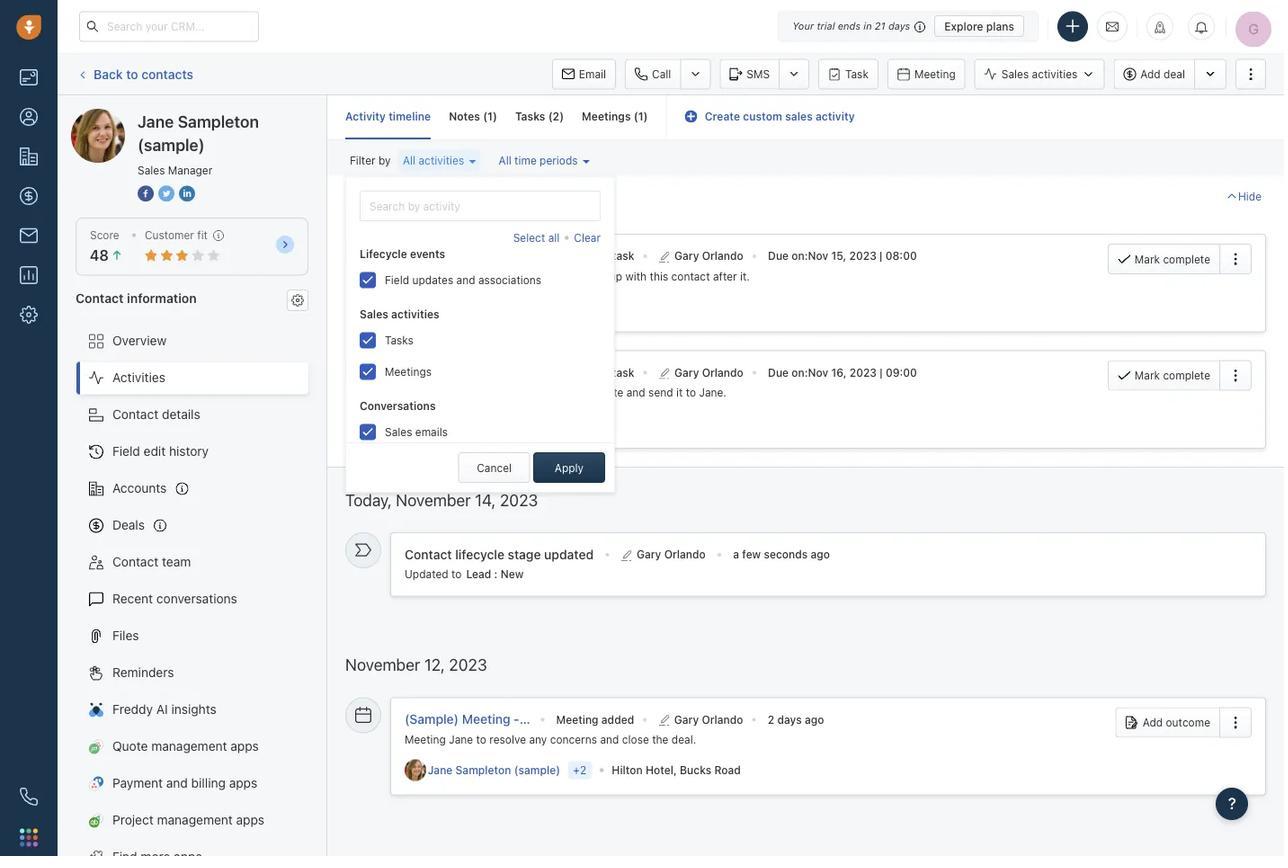 Task type: locate. For each thing, give the bounding box(es) containing it.
nov left the '15,'
[[808, 250, 829, 262]]

contact up recent
[[112, 555, 159, 569]]

sampleton down field updates and associations
[[456, 301, 511, 313]]

1 vertical spatial complete
[[1163, 369, 1211, 382]]

1 vertical spatial due
[[768, 366, 789, 379]]

notes
[[449, 110, 480, 123]]

add for add outcome
[[1143, 716, 1163, 729]]

upcoming for document
[[556, 250, 609, 262]]

: left 'new'
[[494, 568, 498, 581]]

1 horizontal spatial meetings
[[582, 110, 631, 123]]

gary up it
[[675, 366, 699, 379]]

proposal
[[518, 248, 570, 263], [453, 270, 497, 282]]

ends
[[838, 20, 861, 32]]

gary orlando for deal.
[[674, 713, 743, 726]]

0 vertical spatial jane sampleton (sample) link
[[428, 299, 564, 315]]

1 vertical spatial field
[[112, 444, 140, 459]]

0 horizontal spatial days
[[778, 713, 802, 726]]

1 ) from the left
[[493, 110, 497, 123]]

2 horizontal spatial )
[[644, 110, 648, 123]]

apps for project management apps
[[236, 813, 265, 827]]

0 vertical spatial proposal
[[518, 248, 570, 263]]

ago inside a few seconds ago updated to lead : new
[[811, 548, 830, 561]]

) right 'notes'
[[493, 110, 497, 123]]

2 1 from the left
[[638, 110, 644, 123]]

jane sampleton (sample) link down steve
[[428, 416, 564, 431]]

conversations
[[360, 399, 436, 412]]

it
[[676, 386, 683, 399]]

0 vertical spatial (sample)
[[405, 248, 459, 263]]

proposal down select all link
[[518, 248, 570, 263]]

1 horizontal spatial (
[[548, 110, 553, 123]]

: inside a few seconds ago updated to lead : new
[[494, 568, 498, 581]]

sales manager
[[138, 164, 213, 176]]

on left '16,'
[[792, 366, 805, 379]]

0 vertical spatial days
[[889, 20, 910, 32]]

sales up tasks image
[[360, 308, 388, 320]]

meeting for meeting
[[915, 68, 956, 80]]

0 vertical spatial november
[[396, 490, 471, 509]]

0 vertical spatial 2
[[553, 110, 560, 123]]

the
[[496, 248, 515, 263], [434, 270, 450, 282], [496, 365, 515, 380], [537, 386, 553, 399], [652, 733, 669, 746]]

quote left send
[[594, 386, 624, 399]]

0 vertical spatial add
[[1141, 68, 1161, 80]]

management up payment and billing apps
[[151, 739, 227, 754]]

1 horizontal spatial sms
[[747, 68, 770, 80]]

1 1 from the left
[[488, 110, 493, 123]]

) for notes ( 1 )
[[493, 110, 497, 123]]

2 ) from the left
[[560, 110, 564, 123]]

0 vertical spatial |
[[880, 250, 883, 262]]

add
[[1141, 68, 1161, 80], [1143, 716, 1163, 729]]

1 horizontal spatial 1
[[638, 110, 644, 123]]

sales activities button
[[975, 59, 1114, 89], [975, 59, 1105, 89]]

2023 right '16,'
[[850, 366, 877, 379]]

1 vertical spatial days
[[778, 713, 802, 726]]

0 vertical spatial sms
[[747, 68, 770, 80]]

all inside button
[[499, 154, 512, 167]]

0 vertical spatial tasks
[[515, 110, 545, 123]]

task
[[612, 250, 634, 262], [612, 366, 634, 379]]

1 mark complete from the top
[[1135, 253, 1211, 265]]

clear
[[574, 232, 601, 244]]

after
[[713, 270, 737, 282]]

2 vertical spatial apps
[[236, 813, 265, 827]]

gary orlando up jane.
[[675, 366, 744, 379]]

and left billing in the bottom left of the page
[[166, 776, 188, 791]]

contact down activities
[[112, 407, 159, 422]]

1 vertical spatial nov
[[808, 366, 829, 379]]

select all link
[[513, 230, 560, 246]]

) down call button
[[644, 110, 648, 123]]

information
[[127, 290, 197, 305]]

meeting down explore
[[915, 68, 956, 80]]

1 ( from the left
[[483, 110, 488, 123]]

Search by activity text field
[[360, 191, 601, 221]]

1 vertical spatial pricing
[[556, 386, 591, 399]]

1 upcoming from the top
[[556, 250, 609, 262]]

2 upcoming from the top
[[556, 366, 609, 379]]

0 vertical spatial mark
[[1135, 253, 1160, 265]]

0 horizontal spatial with
[[464, 386, 485, 399]]

| left 09:00
[[880, 366, 883, 379]]

0 horizontal spatial 1
[[488, 110, 493, 123]]

sales activities down updates
[[360, 308, 440, 320]]

0 vertical spatial upcoming task
[[556, 250, 634, 262]]

complete
[[1163, 253, 1211, 265], [1163, 369, 1211, 382]]

reminders
[[112, 665, 174, 680]]

customer fit
[[145, 229, 208, 241]]

1 due from the top
[[768, 250, 789, 262]]

sms
[[747, 68, 770, 80], [385, 489, 408, 501]]

1 vertical spatial meetings
[[385, 365, 432, 378]]

0 vertical spatial complete
[[1163, 253, 1211, 265]]

tasks for tasks
[[385, 334, 414, 346]]

1 vertical spatial upcoming task
[[556, 366, 634, 379]]

a
[[733, 548, 739, 561]]

nov
[[808, 250, 829, 262], [808, 366, 829, 379]]

facebook circled image
[[138, 183, 154, 203]]

upcoming down clear link
[[556, 250, 609, 262]]

meetings
[[582, 110, 631, 123], [385, 365, 432, 378]]

2023 right the '15,'
[[849, 250, 877, 262]]

meetings up coordinate
[[385, 365, 432, 378]]

gary for this
[[675, 250, 699, 262]]

the up steve
[[496, 365, 515, 380]]

gary up contact
[[675, 250, 699, 262]]

2 due from the top
[[768, 366, 789, 379]]

cancel button
[[458, 453, 530, 483]]

due left '16,'
[[768, 366, 789, 379]]

document
[[574, 248, 634, 263], [500, 270, 552, 282]]

2 vertical spatial send
[[462, 365, 493, 380]]

nov for (sample) send the proposal document
[[808, 250, 829, 262]]

1 on from the top
[[792, 250, 805, 262]]

0 horizontal spatial sms
[[385, 489, 408, 501]]

all left the time
[[499, 154, 512, 167]]

freshworks switcher image
[[20, 829, 38, 847]]

0 vertical spatial ago
[[811, 548, 830, 561]]

0 horizontal spatial )
[[493, 110, 497, 123]]

1 right 'notes'
[[488, 110, 493, 123]]

1 vertical spatial add
[[1143, 716, 1163, 729]]

on for (sample) send the proposal document
[[792, 250, 805, 262]]

09:00
[[886, 366, 917, 379]]

field updates and associations
[[385, 273, 542, 286]]

orlando up jane.
[[702, 366, 744, 379]]

0 vertical spatial quote
[[563, 365, 597, 380]]

2 jane sampleton (sample) link from the top
[[428, 416, 564, 431]]

and down added
[[600, 733, 619, 746]]

orlando for meeting jane to resolve any concerns and close the deal.
[[702, 713, 743, 726]]

quote management apps
[[112, 739, 259, 754]]

jane inside jane sampleton (sample)
[[138, 112, 174, 131]]

orlando up "road"
[[702, 713, 743, 726]]

2 horizontal spatial (
[[634, 110, 638, 123]]

with right up
[[626, 270, 647, 282]]

task for quote
[[612, 366, 634, 379]]

( for meetings
[[634, 110, 638, 123]]

0 vertical spatial with
[[626, 270, 647, 282]]

apps up payment and billing apps
[[231, 739, 259, 754]]

follow
[[577, 270, 607, 282]]

field for field edit history
[[112, 444, 140, 459]]

1 horizontal spatial meeting
[[556, 713, 599, 726]]

meeting added
[[556, 713, 634, 726]]

november left 14,
[[396, 490, 471, 509]]

2 ( from the left
[[548, 110, 553, 123]]

days
[[889, 20, 910, 32], [778, 713, 802, 726]]

1 horizontal spatial sales activities
[[1002, 68, 1078, 80]]

orlando up after
[[702, 250, 744, 262]]

tasks for tasks ( 2 )
[[515, 110, 545, 123]]

2 mark from the top
[[1135, 369, 1160, 382]]

1 nov from the top
[[808, 250, 829, 262]]

create custom sales activity link
[[685, 110, 855, 123]]

3 ) from the left
[[644, 110, 648, 123]]

1 vertical spatial mark complete button
[[1108, 360, 1220, 391]]

0 vertical spatial management
[[151, 739, 227, 754]]

0 vertical spatial sales activities
[[1002, 68, 1078, 80]]

field left edit
[[112, 444, 140, 459]]

1 vertical spatial mark
[[1135, 369, 1160, 382]]

(sample) up coordinate
[[405, 365, 459, 380]]

1 vertical spatial (sample)
[[405, 365, 459, 380]]

1 horizontal spatial days
[[889, 20, 910, 32]]

send up steve
[[462, 365, 493, 380]]

meeting up concerns
[[556, 713, 599, 726]]

call button
[[625, 59, 680, 89]]

1 mark from the top
[[1135, 253, 1160, 265]]

0 horizontal spatial 2
[[553, 110, 560, 123]]

2 vertical spatial jane sampleton (sample) link
[[428, 763, 564, 778]]

2
[[553, 110, 560, 123], [768, 713, 775, 726]]

1 vertical spatial on
[[792, 366, 805, 379]]

outcome
[[1166, 716, 1211, 729]]

( right 'notes'
[[483, 110, 488, 123]]

document up follow
[[574, 248, 634, 263]]

| for quote
[[880, 366, 883, 379]]

orlando left a
[[664, 548, 706, 561]]

email image
[[1106, 19, 1119, 34]]

send for (sample) send the proposal document
[[462, 248, 493, 263]]

2 vertical spatial :
[[494, 568, 498, 581]]

gary orlando up after
[[675, 250, 744, 262]]

2 | from the top
[[880, 366, 883, 379]]

jane
[[107, 108, 135, 123], [138, 112, 174, 131], [428, 301, 453, 313], [428, 417, 453, 430], [449, 733, 473, 746], [428, 764, 453, 777]]

0 vertical spatial due
[[768, 250, 789, 262]]

upcoming for quote
[[556, 366, 609, 379]]

to left resolve
[[476, 733, 486, 746]]

filter by
[[350, 154, 391, 167]]

0 horizontal spatial meeting
[[405, 733, 446, 746]]

1 task from the top
[[612, 250, 634, 262]]

meetings down email
[[582, 110, 631, 123]]

add deal
[[1141, 68, 1185, 80]]

mark complete
[[1135, 253, 1211, 265], [1135, 369, 1211, 382]]

pricing up for
[[518, 365, 560, 380]]

meeting for meeting added
[[556, 713, 599, 726]]

add outcome button
[[1116, 707, 1220, 738]]

november
[[396, 490, 471, 509], [345, 655, 420, 674]]

all right by
[[403, 154, 416, 167]]

pricing right for
[[556, 386, 591, 399]]

to left lead
[[452, 568, 462, 581]]

jane sampleton (sample) down associations
[[428, 301, 560, 313]]

1 vertical spatial |
[[880, 366, 883, 379]]

activity timeline
[[345, 110, 431, 123]]

sms up custom
[[747, 68, 770, 80]]

payment and billing apps
[[112, 776, 257, 791]]

your trial ends in 21 days
[[792, 20, 910, 32]]

create custom sales activity
[[705, 110, 855, 123]]

0 horizontal spatial (
[[483, 110, 488, 123]]

freddy
[[112, 702, 153, 717]]

1 mark complete button from the top
[[1108, 244, 1220, 274]]

1 for notes ( 1 )
[[488, 110, 493, 123]]

12,
[[424, 655, 445, 674]]

task up up
[[612, 250, 634, 262]]

meeting down the november 12, 2023
[[405, 733, 446, 746]]

2 on from the top
[[792, 366, 805, 379]]

tasks up coordinate
[[385, 334, 414, 346]]

task
[[846, 68, 869, 80]]

jane sampleton (sample) link down associations
[[428, 299, 564, 315]]

jane sampleton (sample) link for proposal
[[428, 299, 564, 315]]

1 (sample) from the top
[[405, 248, 459, 263]]

1 vertical spatial jane sampleton (sample) link
[[428, 416, 564, 431]]

1 horizontal spatial )
[[560, 110, 564, 123]]

steve
[[488, 386, 517, 399]]

2 upcoming task from the top
[[556, 366, 634, 379]]

48 button
[[90, 247, 123, 264]]

1 horizontal spatial field
[[385, 273, 409, 286]]

all for all time periods
[[499, 154, 512, 167]]

contacts
[[141, 66, 193, 81]]

mark complete button for (sample) send the pricing quote
[[1108, 360, 1220, 391]]

1 vertical spatial meeting
[[556, 713, 599, 726]]

gary for send
[[675, 366, 699, 379]]

( for notes
[[483, 110, 488, 123]]

) for tasks ( 2 )
[[560, 110, 564, 123]]

sales
[[1002, 68, 1029, 80], [138, 164, 165, 176], [360, 308, 388, 320], [385, 426, 412, 438]]

(
[[483, 110, 488, 123], [548, 110, 553, 123], [634, 110, 638, 123]]

fit
[[197, 229, 208, 241]]

1 upcoming task from the top
[[556, 250, 634, 262]]

0 vertical spatial meetings
[[582, 110, 631, 123]]

0 horizontal spatial sales activities
[[360, 308, 440, 320]]

) up periods
[[560, 110, 564, 123]]

add deal button
[[1114, 59, 1194, 89]]

1 jane sampleton (sample) link from the top
[[428, 299, 564, 315]]

: left '16,'
[[805, 366, 808, 379]]

0 vertical spatial upcoming
[[556, 250, 609, 262]]

stage change image
[[355, 542, 371, 558]]

with
[[626, 270, 647, 282], [464, 386, 485, 399]]

1 vertical spatial mark complete
[[1135, 369, 1211, 382]]

1 vertical spatial 2
[[768, 713, 775, 726]]

updates
[[412, 273, 453, 286]]

customer
[[145, 229, 194, 241]]

2 all from the left
[[499, 154, 512, 167]]

management down payment and billing apps
[[157, 813, 233, 827]]

0 vertical spatial field
[[385, 273, 409, 286]]

1 vertical spatial :
[[805, 366, 808, 379]]

2 task from the top
[[612, 366, 634, 379]]

the up associations
[[496, 248, 515, 263]]

2 nov from the top
[[808, 366, 829, 379]]

upcoming task down clear link
[[556, 250, 634, 262]]

meeting inside meeting button
[[915, 68, 956, 80]]

contact for contact lifecycle stage updated
[[405, 547, 452, 562]]

0 vertical spatial :
[[805, 250, 808, 262]]

apps right billing in the bottom left of the page
[[229, 776, 257, 791]]

and left send
[[627, 386, 646, 399]]

cancel
[[477, 462, 512, 474]]

0 horizontal spatial all
[[403, 154, 416, 167]]

0 vertical spatial on
[[792, 250, 805, 262]]

1 vertical spatial task
[[612, 366, 634, 379]]

time
[[515, 154, 537, 167]]

1 vertical spatial management
[[157, 813, 233, 827]]

field edit history
[[112, 444, 209, 459]]

0 vertical spatial mark complete button
[[1108, 244, 1220, 274]]

recent conversations
[[112, 591, 237, 606]]

call link
[[625, 59, 680, 89]]

and left follow
[[555, 270, 573, 282]]

on left the '15,'
[[792, 250, 805, 262]]

sms inside button
[[747, 68, 770, 80]]

nov left '16,'
[[808, 366, 829, 379]]

due for quote
[[768, 366, 789, 379]]

| left "08:00"
[[880, 250, 883, 262]]

3 ( from the left
[[634, 110, 638, 123]]

( down call link
[[634, 110, 638, 123]]

mark complete for (sample) send the pricing quote
[[1135, 369, 1211, 382]]

0 vertical spatial send
[[462, 248, 493, 263]]

( for tasks
[[548, 110, 553, 123]]

explore plans
[[945, 20, 1015, 32]]

jane sampleton (sample) down steve
[[428, 417, 560, 430]]

gary right updated
[[637, 548, 661, 561]]

0 vertical spatial mark complete
[[1135, 253, 1211, 265]]

0 horizontal spatial tasks
[[385, 334, 414, 346]]

sampleton down contacts
[[138, 108, 200, 123]]

all
[[548, 232, 560, 244]]

1 complete from the top
[[1163, 253, 1211, 265]]

jane.
[[699, 386, 727, 399]]

sampleton down steve
[[456, 417, 511, 430]]

1 vertical spatial tasks
[[385, 334, 414, 346]]

14,
[[475, 490, 496, 509]]

0 horizontal spatial meetings
[[385, 365, 432, 378]]

the down events
[[434, 270, 450, 282]]

add left the outcome
[[1143, 716, 1163, 729]]

: left the '15,'
[[805, 250, 808, 262]]

0 horizontal spatial field
[[112, 444, 140, 459]]

november left 12,
[[345, 655, 420, 674]]

send down events
[[405, 270, 431, 282]]

0 vertical spatial meeting
[[915, 68, 956, 80]]

plans
[[986, 20, 1015, 32]]

1 vertical spatial document
[[500, 270, 552, 282]]

Search your CRM... text field
[[79, 11, 259, 42]]

2 horizontal spatial meeting
[[915, 68, 956, 80]]

2 mark complete from the top
[[1135, 369, 1211, 382]]

complete for (sample) send the pricing quote
[[1163, 369, 1211, 382]]

(sample) up manager
[[204, 108, 255, 123]]

2 (sample) from the top
[[405, 365, 459, 380]]

2 mark complete button from the top
[[1108, 360, 1220, 391]]

with left steve
[[464, 386, 485, 399]]

due on : nov 16, 2023 | 09:00
[[768, 366, 917, 379]]

it.
[[740, 270, 750, 282]]

1 vertical spatial ago
[[805, 713, 824, 726]]

meetings image
[[355, 707, 371, 723]]

1 horizontal spatial document
[[574, 248, 634, 263]]

and right updates
[[457, 273, 475, 286]]

add inside add outcome button
[[1143, 716, 1163, 729]]

add inside the add deal "button"
[[1141, 68, 1161, 80]]

1 | from the top
[[880, 250, 883, 262]]

0 horizontal spatial proposal
[[453, 270, 497, 282]]

1 horizontal spatial with
[[626, 270, 647, 282]]

1 horizontal spatial all
[[499, 154, 512, 167]]

1 all from the left
[[403, 154, 416, 167]]

apps down payment and billing apps
[[236, 813, 265, 827]]

project management apps
[[112, 813, 265, 827]]

on for (sample) send the pricing quote
[[792, 366, 805, 379]]

all time periods button
[[494, 149, 594, 172]]

add for add deal
[[1141, 68, 1161, 80]]

jane sampleton (sample)
[[107, 108, 255, 123], [138, 112, 259, 154], [428, 301, 560, 313], [428, 417, 560, 430], [428, 764, 560, 777]]

0 horizontal spatial document
[[500, 270, 552, 282]]

all for all activities
[[403, 154, 416, 167]]

sales up facebook circled "icon"
[[138, 164, 165, 176]]

sales emails
[[385, 426, 448, 438]]

1 horizontal spatial tasks
[[515, 110, 545, 123]]

contact down 48
[[76, 290, 124, 305]]

gary up deal. at the bottom right of the page
[[674, 713, 699, 726]]

document down "(sample) send the proposal document" link
[[500, 270, 552, 282]]

field down lifecycle events
[[385, 273, 409, 286]]

activities inside all activities link
[[419, 154, 464, 167]]

this
[[650, 270, 668, 282]]

0 vertical spatial nov
[[808, 250, 829, 262]]

contact for contact details
[[112, 407, 159, 422]]

0 vertical spatial task
[[612, 250, 634, 262]]

2 complete from the top
[[1163, 369, 1211, 382]]

2 vertical spatial meeting
[[405, 733, 446, 746]]

team
[[162, 555, 191, 569]]



Task type: vqa. For each thing, say whether or not it's contained in the screenshot.
the bottommost 'Settings'
no



Task type: describe. For each thing, give the bounding box(es) containing it.
explore plans link
[[935, 15, 1024, 37]]

1 vertical spatial november
[[345, 655, 420, 674]]

orlando for send the proposal document and follow up with this contact after it.
[[702, 250, 744, 262]]

sms button
[[720, 59, 779, 89]]

emails
[[415, 426, 448, 438]]

management for project
[[157, 813, 233, 827]]

contact team
[[112, 555, 191, 569]]

meetings for meetings
[[385, 365, 432, 378]]

) for meetings ( 1 )
[[644, 110, 648, 123]]

lifecycle events
[[360, 247, 445, 260]]

accounts
[[112, 481, 167, 496]]

a few seconds ago updated to lead : new
[[405, 548, 830, 581]]

november 12, 2023
[[345, 655, 487, 674]]

and right overdue at the left top
[[398, 189, 420, 203]]

(sample) send the proposal document link
[[405, 248, 634, 264]]

contact for contact team
[[112, 555, 159, 569]]

to inside a few seconds ago updated to lead : new
[[452, 568, 462, 581]]

notes ( 1 )
[[449, 110, 497, 123]]

21
[[875, 20, 886, 32]]

to right it
[[686, 386, 696, 399]]

lifecycle
[[360, 247, 407, 260]]

apply
[[555, 462, 584, 474]]

hotel,
[[646, 764, 677, 777]]

gary for the
[[674, 713, 699, 726]]

timeline
[[389, 110, 431, 123]]

sales down plans
[[1002, 68, 1029, 80]]

nov for (sample) send the pricing quote
[[808, 366, 829, 379]]

manager
[[168, 164, 213, 176]]

1 vertical spatial proposal
[[453, 270, 497, 282]]

bucks
[[680, 764, 712, 777]]

all time periods
[[499, 154, 578, 167]]

ai
[[156, 702, 168, 717]]

due for document
[[768, 250, 789, 262]]

lead
[[466, 568, 491, 581]]

conversations
[[156, 591, 237, 606]]

lifecycle
[[455, 547, 505, 562]]

mark complete for (sample) send the proposal document
[[1135, 253, 1211, 265]]

all activities
[[403, 154, 464, 167]]

(sample) inside jane sampleton (sample)
[[138, 135, 205, 154]]

coordinate
[[405, 386, 461, 399]]

by
[[379, 154, 391, 167]]

(sample) down for
[[514, 417, 560, 430]]

details
[[162, 407, 200, 422]]

2023 right 14,
[[500, 490, 538, 509]]

3 jane sampleton (sample) link from the top
[[428, 763, 564, 778]]

mark for (sample) send the pricing quote
[[1135, 369, 1160, 382]]

sampleton down resolve
[[456, 764, 511, 777]]

the right for
[[537, 386, 553, 399]]

(sample) for (sample) send the pricing quote
[[405, 365, 459, 380]]

+2
[[573, 764, 587, 777]]

twitter circled image
[[158, 183, 174, 203]]

1 vertical spatial apps
[[229, 776, 257, 791]]

upcoming task for quote
[[556, 366, 634, 379]]

history
[[169, 444, 209, 459]]

files
[[112, 628, 139, 643]]

jane sampleton (sample) down resolve
[[428, 764, 560, 777]]

orlando for coordinate with steve for the pricing quote and send it to jane.
[[702, 366, 744, 379]]

sampleton up manager
[[178, 112, 259, 131]]

jane sampleton (sample) link for pricing
[[428, 416, 564, 431]]

for
[[520, 386, 534, 399]]

tasks image
[[355, 360, 371, 376]]

2023 right 12,
[[449, 655, 487, 674]]

tasks image
[[355, 243, 371, 260]]

1 vertical spatial send
[[405, 270, 431, 282]]

gary orlando for it
[[675, 366, 744, 379]]

quote
[[112, 739, 148, 754]]

mark for (sample) send the proposal document
[[1135, 253, 1160, 265]]

billing
[[191, 776, 226, 791]]

1 vertical spatial with
[[464, 386, 485, 399]]

(sample) down associations
[[514, 301, 560, 313]]

contact lifecycle stage updated
[[405, 547, 594, 562]]

clear link
[[574, 230, 601, 246]]

upcoming task for document
[[556, 250, 634, 262]]

today, november 14, 2023
[[345, 490, 538, 509]]

any
[[529, 733, 547, 746]]

0 vertical spatial pricing
[[518, 365, 560, 380]]

management for quote
[[151, 739, 227, 754]]

periods
[[540, 154, 578, 167]]

sales down the 'conversations'
[[385, 426, 412, 438]]

overdue and upcoming activities
[[345, 189, 536, 203]]

contact
[[671, 270, 710, 282]]

due on : nov 15, 2023 | 08:00
[[768, 250, 917, 262]]

1 vertical spatial quote
[[594, 386, 624, 399]]

gary orlando for contact
[[675, 250, 744, 262]]

1 horizontal spatial proposal
[[518, 248, 570, 263]]

meetings ( 1 )
[[582, 110, 648, 123]]

in
[[864, 20, 872, 32]]

(sample) send the pricing quote
[[405, 365, 597, 380]]

0 vertical spatial document
[[574, 248, 634, 263]]

(sample) send the pricing quote link
[[405, 365, 597, 380]]

events
[[410, 247, 445, 260]]

contact information
[[76, 290, 197, 305]]

linkedin circled image
[[179, 183, 195, 203]]

send
[[649, 386, 673, 399]]

phone image
[[20, 788, 38, 806]]

close
[[622, 733, 649, 746]]

score
[[90, 229, 119, 241]]

to right back
[[126, 66, 138, 81]]

(sample) down any
[[514, 764, 560, 777]]

field for field updates and associations
[[385, 273, 409, 286]]

deal.
[[672, 733, 696, 746]]

overdue
[[345, 189, 395, 203]]

deal
[[1164, 68, 1185, 80]]

meetings for meetings ( 1 )
[[582, 110, 631, 123]]

contact for contact information
[[76, 290, 124, 305]]

mark complete button for (sample) send the proposal document
[[1108, 244, 1220, 274]]

new
[[501, 568, 524, 581]]

payment
[[112, 776, 163, 791]]

seconds
[[764, 548, 808, 561]]

| for document
[[880, 250, 883, 262]]

email
[[579, 68, 606, 80]]

stage
[[508, 547, 541, 562]]

1 horizontal spatial 2
[[768, 713, 775, 726]]

mng settings image
[[291, 294, 304, 306]]

meeting for meeting jane to resolve any concerns and close the deal.
[[405, 733, 446, 746]]

1 vertical spatial sales activities
[[360, 308, 440, 320]]

project
[[112, 813, 154, 827]]

gary orlando left a
[[637, 548, 706, 561]]

task for document
[[612, 250, 634, 262]]

jane sampleton (sample) up manager
[[138, 112, 259, 154]]

the left deal. at the bottom right of the page
[[652, 733, 669, 746]]

1 for meetings ( 1 )
[[638, 110, 644, 123]]

phone element
[[11, 779, 47, 815]]

15,
[[831, 250, 847, 262]]

hilton hotel, bucks road
[[612, 764, 741, 777]]

contact details
[[112, 407, 200, 422]]

08:00
[[886, 250, 917, 262]]

recent
[[112, 591, 153, 606]]

: for (sample) send the pricing quote
[[805, 366, 808, 379]]

apps for quote management apps
[[231, 739, 259, 754]]

today,
[[345, 490, 392, 509]]

48
[[90, 247, 109, 264]]

apply button
[[533, 453, 605, 483]]

email button
[[552, 59, 616, 89]]

jane sampleton (sample) down contacts
[[107, 108, 255, 123]]

activity
[[345, 110, 386, 123]]

your
[[792, 20, 814, 32]]

task button
[[819, 59, 879, 89]]

road
[[714, 764, 741, 777]]

insights
[[171, 702, 217, 717]]

send for (sample) send the pricing quote
[[462, 365, 493, 380]]

back to contacts
[[94, 66, 193, 81]]

call
[[652, 68, 671, 80]]

complete for (sample) send the proposal document
[[1163, 253, 1211, 265]]

: for (sample) send the proposal document
[[805, 250, 808, 262]]

back to contacts link
[[76, 60, 194, 88]]

(sample) for (sample) send the proposal document
[[405, 248, 459, 263]]



